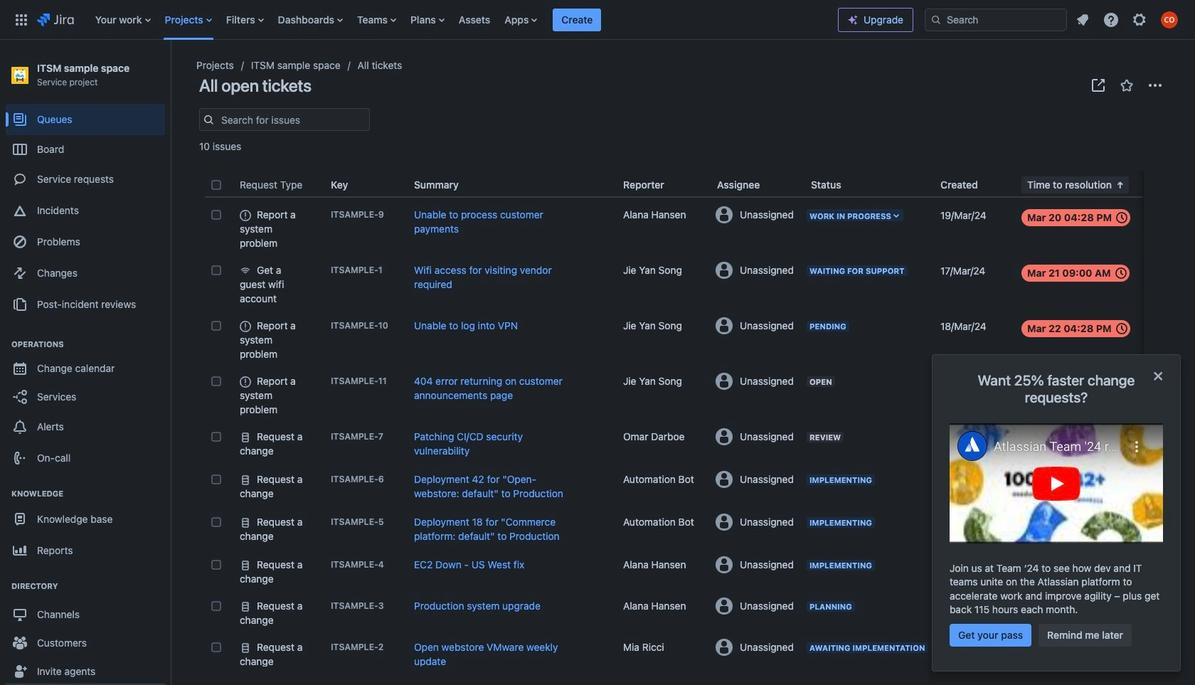 Task type: vqa. For each thing, say whether or not it's contained in the screenshot.
second row group from the bottom of the timeline grid
no



Task type: describe. For each thing, give the bounding box(es) containing it.
directory group
[[6, 567, 165, 685]]

watch atlassian team '24 video dialog
[[932, 354, 1182, 672]]

Search for issues field
[[217, 110, 369, 130]]

heading for knowledge group at bottom left
[[6, 488, 165, 500]]



Task type: locate. For each thing, give the bounding box(es) containing it.
0 horizontal spatial list
[[88, 0, 838, 40]]

actions image
[[1147, 77, 1164, 94]]

help image
[[1103, 11, 1120, 28]]

operations group
[[6, 325, 165, 478]]

2 heading from the top
[[6, 488, 165, 500]]

star image
[[1119, 77, 1136, 94]]

1 heading from the top
[[6, 339, 165, 350]]

1 horizontal spatial list
[[1070, 7, 1187, 32]]

list item
[[553, 0, 602, 40]]

None search field
[[925, 8, 1068, 31]]

your profile and settings image
[[1162, 11, 1179, 28]]

1 vertical spatial heading
[[6, 488, 165, 500]]

appswitcher icon image
[[13, 11, 30, 28]]

heading for directory group
[[6, 581, 165, 592]]

heading for 'operations' group
[[6, 339, 165, 350]]

list
[[88, 0, 838, 40], [1070, 7, 1187, 32]]

ascending icon image
[[1112, 177, 1130, 194]]

primary element
[[9, 0, 838, 40]]

Search field
[[925, 8, 1068, 31]]

settings image
[[1132, 11, 1149, 28]]

3 heading from the top
[[6, 581, 165, 592]]

notifications image
[[1075, 11, 1092, 28]]

jira image
[[37, 11, 74, 28], [37, 11, 74, 28]]

knowledge group
[[6, 474, 165, 685]]

sidebar navigation image
[[155, 57, 186, 85]]

search image
[[931, 14, 942, 25]]

banner
[[0, 0, 1196, 40]]

group
[[6, 100, 165, 325]]

0 vertical spatial heading
[[6, 339, 165, 350]]

heading
[[6, 339, 165, 350], [6, 488, 165, 500], [6, 581, 165, 592]]

2 vertical spatial heading
[[6, 581, 165, 592]]



